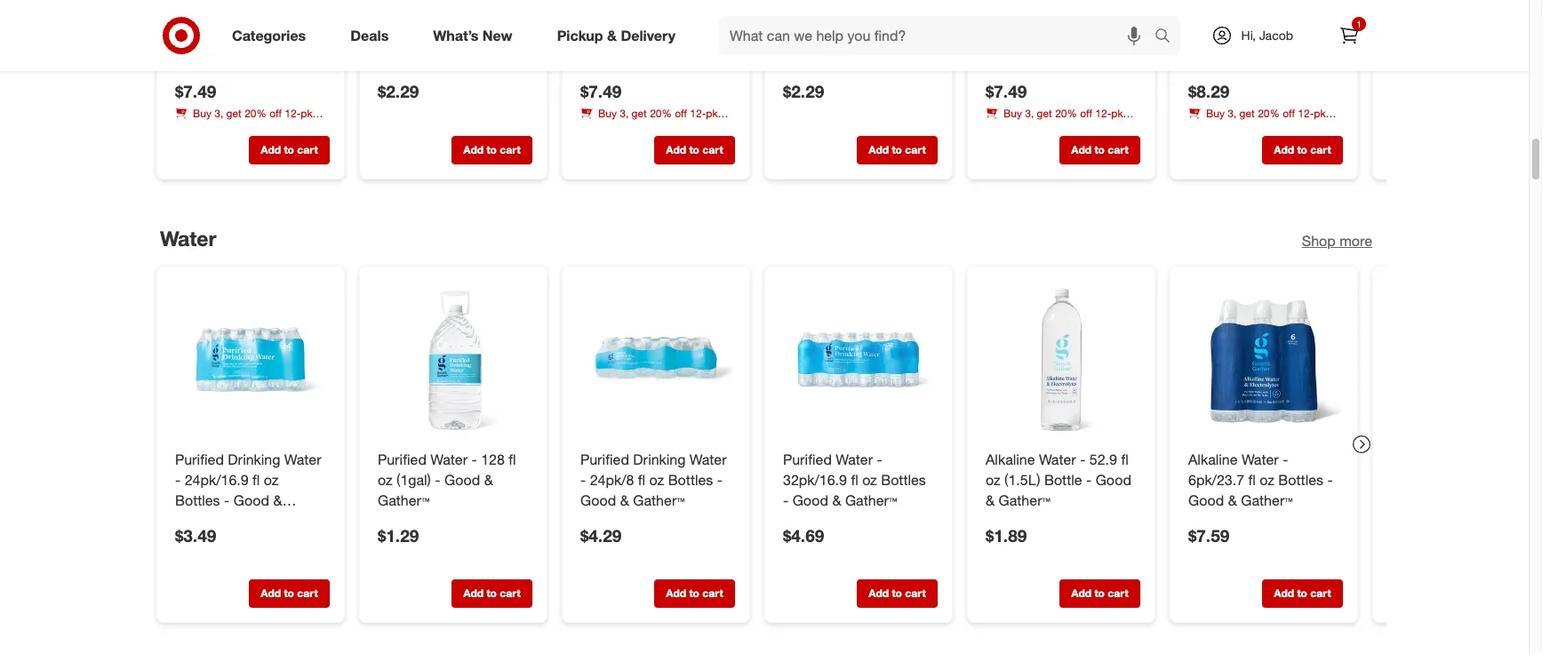 Task type: describe. For each thing, give the bounding box(es) containing it.
12pk/12 inside dr pepper soda - 12pk/12 fl oz cans
[[1189, 28, 1241, 45]]

20% for coca-cola zero sugar - 12pk/12 fl oz cans
[[1055, 107, 1077, 120]]

purified for $1.29
[[378, 451, 427, 468]]

fl inside dr pepper soda - 12pk/12 fl oz cans
[[1245, 28, 1252, 45]]

- inside diet coke - 12pk/12 fl oz cans
[[647, 7, 653, 25]]

good inside "alkaline water - 52.9 fl oz (1.5l) bottle - good & gather™"
[[1096, 471, 1132, 489]]

good inside alkaline water - 6pk/23.7 fl oz bottles - good & gather™
[[1189, 491, 1224, 509]]

1
[[1357, 19, 1362, 29]]

buy 3, get 20% off 12-pk soda button for dr pepper soda - 12pk/12 fl oz cans
[[1189, 106, 1343, 135]]

3, for dr pepper soda - 12pk/12 fl oz cans
[[1228, 107, 1237, 120]]

deals link
[[335, 16, 411, 55]]

20 for cola
[[460, 7, 476, 25]]

pk for coca-cola zero sugar - 12pk/12 fl oz cans
[[1112, 107, 1123, 120]]

pickup & delivery
[[557, 26, 676, 44]]

fl inside diet coke - 12pk/12 fl oz cans
[[713, 7, 720, 25]]

gather™ inside purified drinking water - 24pk/8 fl oz bottles - good & gather™
[[633, 491, 685, 509]]

off for diet coke - 12pk/12 fl oz cans
[[675, 107, 687, 120]]

diet coke - 12pk/12 fl oz cans
[[581, 7, 720, 45]]

12- for diet coke - 12pk/12 fl oz cans
[[690, 107, 706, 120]]

& inside purified drinking water - 24pk/8 fl oz bottles - good & gather™
[[620, 491, 629, 509]]

soda for coca-cola - 12pk/12 fl oz cans
[[175, 122, 199, 135]]

soda for diet coke - 12pk/12 fl oz cans
[[581, 122, 604, 135]]

bottle inside "alkaline water - 52.9 fl oz (1.5l) bottle - good & gather™"
[[1045, 471, 1082, 489]]

purified for $4.29
[[581, 451, 629, 468]]

pk for dr pepper soda - 12pk/12 fl oz cans
[[1314, 107, 1326, 120]]

coca- for coca-cola - 20 fl oz bottle
[[378, 7, 417, 25]]

buy 3, get 20% off 12-pk soda button for diet coke - 12pk/12 fl oz cans
[[581, 106, 735, 135]]

get for diet coke - 12pk/12 fl oz cans
[[632, 107, 647, 120]]

& inside alkaline water - 6pk/23.7 fl oz bottles - good & gather™
[[1228, 491, 1237, 509]]

off for coca-cola - 12pk/12 fl oz cans
[[270, 107, 282, 120]]

soda for dr pepper soda - 12pk/12 fl oz cans
[[1189, 122, 1212, 135]]

water inside purified drinking water - 24pk/8 fl oz bottles - good & gather™
[[690, 451, 727, 468]]

& inside purified water - 128 fl oz (1gal) - good & gather™
[[484, 471, 493, 489]]

oz inside purified drinking water - 24pk/8 fl oz bottles - good & gather™
[[649, 471, 664, 489]]

more
[[1340, 232, 1373, 250]]

buy for diet coke - 12pk/12 fl oz cans
[[598, 107, 617, 120]]

alkaline water - 6pk/23.7 fl oz bottles - good & gather™ link
[[1189, 450, 1340, 511]]

jacob
[[1259, 28, 1293, 43]]

32pk/16.9
[[783, 471, 847, 489]]

bottles inside alkaline water - 6pk/23.7 fl oz bottles - good & gather™
[[1279, 471, 1324, 489]]

- inside diet coke - 20 fl oz bottle
[[850, 7, 855, 25]]

cola for bottle
[[417, 7, 446, 25]]

buy for coca-cola - 12pk/12 fl oz cans
[[193, 107, 211, 120]]

purified water - 128 fl oz (1gal) - good & gather™ link
[[378, 450, 529, 511]]

dr
[[1189, 7, 1203, 25]]

buy 3, get 20% off 12-pk soda for coca-cola zero sugar - 12pk/12 fl oz cans
[[986, 107, 1123, 135]]

fl inside diet coke - 20 fl oz bottle
[[879, 7, 886, 25]]

alkaline water - 52.9 fl oz (1.5l) bottle - good & gather™
[[986, 451, 1132, 509]]

20% for diet coke - 12pk/12 fl oz cans
[[650, 107, 672, 120]]

fl inside purified drinking water - 24pk/8 fl oz bottles - good & gather™
[[638, 471, 646, 489]]

$1.89
[[986, 525, 1027, 545]]

get for coca-cola zero sugar - 12pk/12 fl oz cans
[[1037, 107, 1052, 120]]

coca-cola - 12pk/12 fl oz cans link
[[175, 6, 326, 47]]

oz inside dr pepper soda - 12pk/12 fl oz cans
[[1256, 28, 1271, 45]]

water inside purified drinking water - 24pk/16.9 fl oz bottles - good & gather™ $3.49
[[284, 451, 321, 468]]

20% for dr pepper soda - 12pk/12 fl oz cans
[[1258, 107, 1280, 120]]

purified drinking water - 24pk/8 fl oz bottles - good & gather™
[[581, 451, 727, 509]]

6pk/23.7
[[1189, 471, 1245, 489]]

cans inside 'coca-cola - 12pk/12 fl oz cans'
[[194, 28, 227, 45]]

oz inside diet coke - 20 fl oz bottle
[[890, 7, 905, 25]]

24pk/16.9
[[185, 471, 249, 489]]

$2.29 for coca-cola - 20 fl oz bottle
[[378, 81, 419, 102]]

fl inside "alkaline water - 52.9 fl oz (1.5l) bottle - good & gather™"
[[1121, 451, 1129, 468]]

shop
[[1302, 232, 1336, 250]]

oz inside coca-cola - 20 fl oz bottle
[[491, 7, 506, 25]]

12- for dr pepper soda - 12pk/12 fl oz cans
[[1298, 107, 1314, 120]]

coke for bottle
[[813, 7, 846, 25]]

alkaline water - 52.9 fl oz (1.5l) bottle - good & gather™ link
[[986, 450, 1137, 511]]

12pk/12 inside diet coke - 12pk/12 fl oz cans
[[657, 7, 709, 25]]

cans inside diet coke - 12pk/12 fl oz cans
[[599, 28, 632, 45]]

128
[[481, 451, 505, 468]]

bottle for coca-
[[378, 28, 416, 45]]

soda
[[1258, 7, 1291, 25]]

$7.49 for coca-cola zero sugar - 12pk/12 fl oz cans
[[986, 81, 1027, 102]]

pickup & delivery link
[[542, 16, 698, 55]]

good inside purified water - 128 fl oz (1gal) - good & gather™
[[445, 471, 480, 489]]

cans inside coca-cola zero sugar - 12pk/12 fl oz cans
[[1082, 28, 1114, 45]]

what's
[[433, 26, 479, 44]]

hi,
[[1242, 28, 1256, 43]]

oz inside alkaline water - 6pk/23.7 fl oz bottles - good & gather™
[[1260, 471, 1275, 489]]

diet coke - 20 fl oz bottle
[[783, 7, 905, 45]]

coca-cola zero sugar - 12pk/12 fl oz cans
[[986, 7, 1129, 45]]

buy 3, get 20% off 12-pk soda for coca-cola - 12pk/12 fl oz cans
[[175, 107, 313, 135]]

$1.29
[[378, 525, 419, 545]]

fl inside alkaline water - 6pk/23.7 fl oz bottles - good & gather™
[[1249, 471, 1256, 489]]

bottles inside purified drinking water - 24pk/8 fl oz bottles - good & gather™
[[668, 471, 713, 489]]

- inside 'coca-cola - 12pk/12 fl oz cans'
[[248, 7, 253, 25]]

12pk/12 inside coca-cola zero sugar - 12pk/12 fl oz cans
[[995, 28, 1048, 45]]

3, for diet coke - 12pk/12 fl oz cans
[[620, 107, 629, 120]]

water inside purified water - 128 fl oz (1gal) - good & gather™
[[431, 451, 468, 468]]

20% for coca-cola - 12pk/12 fl oz cans
[[245, 107, 267, 120]]

52.9
[[1090, 451, 1117, 468]]

off for dr pepper soda - 12pk/12 fl oz cans
[[1283, 107, 1295, 120]]

search
[[1146, 28, 1189, 46]]

soda for coca-cola zero sugar - 12pk/12 fl oz cans
[[986, 122, 1010, 135]]

coca- for coca-cola zero sugar - 12pk/12 fl oz cans
[[986, 7, 1025, 25]]



Task type: locate. For each thing, give the bounding box(es) containing it.
& inside "alkaline water - 52.9 fl oz (1.5l) bottle - good & gather™"
[[986, 491, 995, 509]]

0 horizontal spatial coke
[[610, 7, 643, 25]]

hi, jacob
[[1242, 28, 1293, 43]]

oz
[[491, 7, 506, 25], [890, 7, 905, 25], [175, 28, 190, 45], [581, 28, 595, 45], [1063, 28, 1078, 45], [1256, 28, 1271, 45], [264, 471, 279, 489], [378, 471, 393, 489], [649, 471, 664, 489], [862, 471, 877, 489], [986, 471, 1001, 489], [1260, 471, 1275, 489]]

2 get from the left
[[632, 107, 647, 120]]

4 20% from the left
[[1258, 107, 1280, 120]]

oz inside purified drinking water - 24pk/16.9 fl oz bottles - good & gather™ $3.49
[[264, 471, 279, 489]]

1 horizontal spatial drinking
[[633, 451, 686, 468]]

purified drinking water - 24pk/16.9 fl oz bottles - good & gather™ link
[[175, 450, 326, 529]]

gather™ down 24pk/8
[[633, 491, 685, 509]]

get
[[226, 107, 242, 120], [632, 107, 647, 120], [1037, 107, 1052, 120], [1240, 107, 1255, 120]]

gather™ inside alkaline water - 6pk/23.7 fl oz bottles - good & gather™
[[1241, 491, 1293, 509]]

(1.5l)
[[1005, 471, 1041, 489]]

purified inside purified water - 32pk/16.9 fl oz bottles - good & gather™
[[783, 451, 832, 468]]

2 purified from the left
[[378, 451, 427, 468]]

& inside purified drinking water - 24pk/16.9 fl oz bottles - good & gather™ $3.49
[[273, 491, 282, 509]]

get down categories
[[226, 107, 242, 120]]

1 pk from the left
[[301, 107, 313, 120]]

delivery
[[621, 26, 676, 44]]

what's new link
[[418, 16, 535, 55]]

2 pk from the left
[[706, 107, 718, 120]]

20%
[[245, 107, 267, 120], [650, 107, 672, 120], [1055, 107, 1077, 120], [1258, 107, 1280, 120]]

purified up 24pk/8
[[581, 451, 629, 468]]

2 $7.49 from the left
[[581, 81, 622, 102]]

oz inside coca-cola zero sugar - 12pk/12 fl oz cans
[[1063, 28, 1078, 45]]

coca-
[[175, 7, 215, 25], [378, 7, 417, 25], [986, 7, 1025, 25]]

0 horizontal spatial drinking
[[228, 451, 280, 468]]

good right (1gal)
[[445, 471, 480, 489]]

coca-cola zero sugar - 12pk/12 fl oz cans link
[[986, 6, 1137, 47]]

12- for coca-cola zero sugar - 12pk/12 fl oz cans
[[1096, 107, 1112, 120]]

3 buy 3, get 20% off 12-pk soda from the left
[[986, 107, 1123, 135]]

water
[[160, 226, 216, 251], [284, 451, 321, 468], [431, 451, 468, 468], [690, 451, 727, 468], [836, 451, 873, 468], [1039, 451, 1076, 468], [1242, 451, 1279, 468]]

to
[[284, 143, 294, 157], [487, 143, 497, 157], [689, 143, 700, 157], [892, 143, 902, 157], [1095, 143, 1105, 157], [1297, 143, 1308, 157], [284, 587, 294, 600], [487, 587, 497, 600], [689, 587, 700, 600], [892, 587, 902, 600], [1095, 587, 1105, 600], [1297, 587, 1308, 600]]

alkaline water - 6pk/23.7 fl oz bottles - good & gather™ image
[[1185, 281, 1343, 439], [1185, 281, 1343, 439]]

coca- for coca-cola - 12pk/12 fl oz cans
[[175, 7, 215, 25]]

buy for coca-cola zero sugar - 12pk/12 fl oz cans
[[1004, 107, 1022, 120]]

bottles right 24pk/8
[[668, 471, 713, 489]]

$2.29 down diet coke - 20 fl oz bottle
[[783, 81, 824, 102]]

4 buy 3, get 20% off 12-pk soda button from the left
[[1189, 106, 1343, 135]]

4 buy 3, get 20% off 12-pk soda from the left
[[1189, 107, 1326, 135]]

1 3, from the left
[[214, 107, 223, 120]]

new
[[483, 26, 513, 44]]

2 horizontal spatial bottle
[[1045, 471, 1082, 489]]

3 3, from the left
[[1025, 107, 1034, 120]]

3 off from the left
[[1080, 107, 1093, 120]]

alkaline water - 52.9 fl oz (1.5l) bottle - good & gather™ image
[[982, 281, 1141, 439], [982, 281, 1141, 439]]

2 20 from the left
[[859, 7, 875, 25]]

cola inside coca-cola zero sugar - 12pk/12 fl oz cans
[[1025, 7, 1055, 25]]

coca- inside coca-cola zero sugar - 12pk/12 fl oz cans
[[986, 7, 1025, 25]]

1 buy from the left
[[193, 107, 211, 120]]

12- for coca-cola - 12pk/12 fl oz cans
[[285, 107, 301, 120]]

1 drinking from the left
[[228, 451, 280, 468]]

2 buy 3, get 20% off 12-pk soda button from the left
[[581, 106, 735, 135]]

2 12- from the left
[[690, 107, 706, 120]]

4 cans from the left
[[1275, 28, 1307, 45]]

good down 24pk/8
[[581, 491, 616, 509]]

fl inside purified drinking water - 24pk/16.9 fl oz bottles - good & gather™ $3.49
[[253, 471, 260, 489]]

buy 3, get 20% off 12-pk soda button for coca-cola zero sugar - 12pk/12 fl oz cans
[[986, 106, 1141, 135]]

purified up 32pk/16.9
[[783, 451, 832, 468]]

3,
[[214, 107, 223, 120], [620, 107, 629, 120], [1025, 107, 1034, 120], [1228, 107, 1237, 120]]

1 horizontal spatial alkaline
[[1189, 451, 1238, 468]]

cola for cans
[[215, 7, 244, 25]]

drinking for purified drinking water - 24pk/16.9 fl oz bottles - good & gather™ $3.49
[[228, 451, 280, 468]]

good inside purified drinking water - 24pk/16.9 fl oz bottles - good & gather™ $3.49
[[234, 491, 269, 509]]

gather™ inside purified drinking water - 24pk/16.9 fl oz bottles - good & gather™ $3.49
[[175, 512, 227, 529]]

20 inside diet coke - 20 fl oz bottle
[[859, 7, 875, 25]]

3 20% from the left
[[1055, 107, 1077, 120]]

buy 3, get 20% off 12-pk soda
[[175, 107, 313, 135], [581, 107, 718, 135], [986, 107, 1123, 135], [1189, 107, 1326, 135]]

20
[[460, 7, 476, 25], [859, 7, 875, 25]]

fl inside purified water - 32pk/16.9 fl oz bottles - good & gather™
[[851, 471, 859, 489]]

2 coca- from the left
[[378, 7, 417, 25]]

1 $2.29 from the left
[[378, 81, 419, 102]]

coke
[[610, 7, 643, 25], [813, 7, 846, 25]]

diet coke - 12pk/12 fl oz cans link
[[581, 6, 732, 47]]

1 horizontal spatial $7.49
[[581, 81, 622, 102]]

2 cola from the left
[[417, 7, 446, 25]]

3, for coca-cola zero sugar - 12pk/12 fl oz cans
[[1025, 107, 1034, 120]]

water inside alkaline water - 6pk/23.7 fl oz bottles - good & gather™
[[1242, 451, 1279, 468]]

coca- left 'zero' at right
[[986, 7, 1025, 25]]

coca- left categories link
[[175, 7, 215, 25]]

get down coca-cola zero sugar - 12pk/12 fl oz cans
[[1037, 107, 1052, 120]]

buy 3, get 20% off 12-pk soda for diet coke - 12pk/12 fl oz cans
[[581, 107, 718, 135]]

diet inside diet coke - 12pk/12 fl oz cans
[[581, 7, 606, 25]]

3 get from the left
[[1037, 107, 1052, 120]]

2 cans from the left
[[599, 28, 632, 45]]

1 horizontal spatial $2.29
[[783, 81, 824, 102]]

buy
[[193, 107, 211, 120], [598, 107, 617, 120], [1004, 107, 1022, 120], [1206, 107, 1225, 120]]

2 horizontal spatial coca-
[[986, 7, 1025, 25]]

water inside "alkaline water - 52.9 fl oz (1.5l) bottle - good & gather™"
[[1039, 451, 1076, 468]]

$7.49
[[175, 81, 216, 102], [581, 81, 622, 102], [986, 81, 1027, 102]]

0 horizontal spatial 20
[[460, 7, 476, 25]]

bottles inside purified water - 32pk/16.9 fl oz bottles - good & gather™
[[881, 471, 926, 489]]

coca- inside 'coca-cola - 12pk/12 fl oz cans'
[[175, 7, 215, 25]]

$7.49 for coca-cola - 12pk/12 fl oz cans
[[175, 81, 216, 102]]

get down hi,
[[1240, 107, 1255, 120]]

4 12- from the left
[[1298, 107, 1314, 120]]

alkaline up the 6pk/23.7
[[1189, 451, 1238, 468]]

$4.69
[[783, 525, 824, 545]]

3 cola from the left
[[1025, 7, 1055, 25]]

coca- up deals
[[378, 7, 417, 25]]

bottles inside purified drinking water - 24pk/16.9 fl oz bottles - good & gather™ $3.49
[[175, 491, 220, 509]]

coca-cola - 20 fl oz bottle
[[378, 7, 506, 45]]

pk for diet coke - 12pk/12 fl oz cans
[[706, 107, 718, 120]]

-
[[248, 7, 253, 25], [450, 7, 456, 25], [647, 7, 653, 25], [850, 7, 855, 25], [1295, 7, 1301, 25], [986, 28, 991, 45], [472, 451, 477, 468], [877, 451, 883, 468], [1080, 451, 1086, 468], [1283, 451, 1288, 468], [175, 471, 181, 489], [435, 471, 441, 489], [581, 471, 586, 489], [717, 471, 723, 489], [1086, 471, 1092, 489], [1328, 471, 1333, 489], [224, 491, 230, 509], [783, 491, 789, 509]]

good inside purified drinking water - 24pk/8 fl oz bottles - good & gather™
[[581, 491, 616, 509]]

drinking up 24pk/8
[[633, 451, 686, 468]]

cola up what's
[[417, 7, 446, 25]]

24pk/8
[[590, 471, 634, 489]]

cola inside coca-cola - 20 fl oz bottle
[[417, 7, 446, 25]]

gather™ down (1gal)
[[378, 491, 430, 509]]

drinking inside purified drinking water - 24pk/16.9 fl oz bottles - good & gather™ $3.49
[[228, 451, 280, 468]]

purified inside purified drinking water - 24pk/8 fl oz bottles - good & gather™
[[581, 451, 629, 468]]

coke inside diet coke - 20 fl oz bottle
[[813, 7, 846, 25]]

2 off from the left
[[675, 107, 687, 120]]

- inside coca-cola zero sugar - 12pk/12 fl oz cans
[[986, 28, 991, 45]]

drinking up 24pk/16.9
[[228, 451, 280, 468]]

0 horizontal spatial $2.29
[[378, 81, 419, 102]]

purified drinking water - 24pk/8 fl oz bottles - good & gather™ link
[[581, 450, 732, 511]]

1 soda from the left
[[175, 122, 199, 135]]

4 3, from the left
[[1228, 107, 1237, 120]]

$7.49 down coca-cola zero sugar - 12pk/12 fl oz cans
[[986, 81, 1027, 102]]

zero
[[1058, 7, 1088, 25]]

coca-cola - 12pk/12 fl oz cans
[[175, 7, 321, 45]]

sugar
[[1092, 7, 1129, 25]]

20% down categories
[[245, 107, 267, 120]]

- inside dr pepper soda - 12pk/12 fl oz cans
[[1295, 7, 1301, 25]]

cola left 'zero' at right
[[1025, 7, 1055, 25]]

1 horizontal spatial 20
[[859, 7, 875, 25]]

12pk/12 inside 'coca-cola - 12pk/12 fl oz cans'
[[257, 7, 309, 25]]

buy 3, get 20% off 12-pk soda for dr pepper soda - 12pk/12 fl oz cans
[[1189, 107, 1326, 135]]

2 buy from the left
[[598, 107, 617, 120]]

$2.29 down deals link
[[378, 81, 419, 102]]

fl inside coca-cola - 20 fl oz bottle
[[480, 7, 487, 25]]

good down 24pk/16.9
[[234, 491, 269, 509]]

$8.29
[[1189, 81, 1230, 102]]

alkaline inside alkaline water - 6pk/23.7 fl oz bottles - good & gather™
[[1189, 451, 1238, 468]]

1 coke from the left
[[610, 7, 643, 25]]

20 inside coca-cola - 20 fl oz bottle
[[460, 7, 476, 25]]

alkaline
[[986, 451, 1035, 468], [1189, 451, 1238, 468]]

pk for coca-cola - 12pk/12 fl oz cans
[[301, 107, 313, 120]]

4 pk from the left
[[1314, 107, 1326, 120]]

what's new
[[433, 26, 513, 44]]

categories
[[232, 26, 306, 44]]

diet inside diet coke - 20 fl oz bottle
[[783, 7, 809, 25]]

drinking inside purified drinking water - 24pk/8 fl oz bottles - good & gather™
[[633, 451, 686, 468]]

buy for dr pepper soda - 12pk/12 fl oz cans
[[1206, 107, 1225, 120]]

2 20% from the left
[[650, 107, 672, 120]]

gather™ down the 6pk/23.7
[[1241, 491, 1293, 509]]

3 purified from the left
[[581, 451, 629, 468]]

0 horizontal spatial diet
[[581, 7, 606, 25]]

off
[[270, 107, 282, 120], [675, 107, 687, 120], [1080, 107, 1093, 120], [1283, 107, 1295, 120]]

1 horizontal spatial coke
[[813, 7, 846, 25]]

fl inside coca-cola zero sugar - 12pk/12 fl oz cans
[[1051, 28, 1059, 45]]

purified water - 32pk/16.9 fl oz bottles - good & gather™
[[783, 451, 926, 509]]

purified drinking water - 24pk/16.9 fl oz bottles - good & gather™ $3.49
[[175, 451, 321, 545]]

off for coca-cola zero sugar - 12pk/12 fl oz cans
[[1080, 107, 1093, 120]]

3 soda from the left
[[986, 122, 1010, 135]]

good down the 6pk/23.7
[[1189, 491, 1224, 509]]

2 coke from the left
[[813, 7, 846, 25]]

coke for cans
[[610, 7, 643, 25]]

gather™ down 32pk/16.9
[[845, 491, 897, 509]]

buy 3, get 20% off 12-pk soda button
[[175, 106, 330, 135], [581, 106, 735, 135], [986, 106, 1141, 135], [1189, 106, 1343, 135]]

oz inside purified water - 32pk/16.9 fl oz bottles - good & gather™
[[862, 471, 877, 489]]

$7.49 down pickup & delivery
[[581, 81, 622, 102]]

alkaline inside "alkaline water - 52.9 fl oz (1.5l) bottle - good & gather™"
[[986, 451, 1035, 468]]

1 off from the left
[[270, 107, 282, 120]]

bottles down 24pk/16.9
[[175, 491, 220, 509]]

2 soda from the left
[[581, 122, 604, 135]]

2 3, from the left
[[620, 107, 629, 120]]

4 buy from the left
[[1206, 107, 1225, 120]]

- inside coca-cola - 20 fl oz bottle
[[450, 7, 456, 25]]

water inside purified water - 32pk/16.9 fl oz bottles - good & gather™
[[836, 451, 873, 468]]

$7.49 down 'coca-cola - 12pk/12 fl oz cans'
[[175, 81, 216, 102]]

1 horizontal spatial coca-
[[378, 7, 417, 25]]

get for dr pepper soda - 12pk/12 fl oz cans
[[1240, 107, 1255, 120]]

add to cart
[[261, 143, 318, 157], [463, 143, 521, 157], [666, 143, 723, 157], [869, 143, 926, 157], [1072, 143, 1129, 157], [1274, 143, 1331, 157], [261, 587, 318, 600], [463, 587, 521, 600], [666, 587, 723, 600], [869, 587, 926, 600], [1072, 587, 1129, 600], [1274, 587, 1331, 600]]

alkaline water - 6pk/23.7 fl oz bottles - good & gather™
[[1189, 451, 1333, 509]]

fl inside purified water - 128 fl oz (1gal) - good & gather™
[[509, 451, 516, 468]]

gather™ inside "alkaline water - 52.9 fl oz (1.5l) bottle - good & gather™"
[[999, 491, 1051, 509]]

cans
[[194, 28, 227, 45], [599, 28, 632, 45], [1082, 28, 1114, 45], [1275, 28, 1307, 45]]

get for coca-cola - 12pk/12 fl oz cans
[[226, 107, 242, 120]]

bottle inside coca-cola - 20 fl oz bottle
[[378, 28, 416, 45]]

purified for $4.69
[[783, 451, 832, 468]]

diet for cans
[[581, 7, 606, 25]]

good inside purified water - 32pk/16.9 fl oz bottles - good & gather™
[[793, 491, 829, 509]]

2 diet from the left
[[783, 7, 809, 25]]

buy 3, get 20% off 12-pk soda button for coca-cola - 12pk/12 fl oz cans
[[175, 106, 330, 135]]

good down 52.9
[[1096, 471, 1132, 489]]

2 horizontal spatial cola
[[1025, 7, 1055, 25]]

1 20% from the left
[[245, 107, 267, 120]]

cola inside 'coca-cola - 12pk/12 fl oz cans'
[[215, 7, 244, 25]]

gather™ inside purified water - 128 fl oz (1gal) - good & gather™
[[378, 491, 430, 509]]

3 coca- from the left
[[986, 7, 1025, 25]]

pickup
[[557, 26, 603, 44]]

4 soda from the left
[[1189, 122, 1212, 135]]

2 $2.29 from the left
[[783, 81, 824, 102]]

soda
[[175, 122, 199, 135], [581, 122, 604, 135], [986, 122, 1010, 135], [1189, 122, 1212, 135]]

dr pepper soda - 12pk/12 fl oz cans
[[1189, 7, 1307, 45]]

20% down coca-cola zero sugar - 12pk/12 fl oz cans link
[[1055, 107, 1077, 120]]

2 drinking from the left
[[633, 451, 686, 468]]

3 12- from the left
[[1096, 107, 1112, 120]]

cans inside dr pepper soda - 12pk/12 fl oz cans
[[1275, 28, 1307, 45]]

1 diet from the left
[[581, 7, 606, 25]]

1 horizontal spatial cola
[[417, 7, 446, 25]]

search button
[[1146, 16, 1189, 59]]

alkaline for $1.89
[[986, 451, 1035, 468]]

shop more button
[[1302, 231, 1373, 252]]

$2.29
[[378, 81, 419, 102], [783, 81, 824, 102]]

bottle
[[378, 28, 416, 45], [783, 28, 821, 45], [1045, 471, 1082, 489]]

1 buy 3, get 20% off 12-pk soda from the left
[[175, 107, 313, 135]]

20% down hi, jacob
[[1258, 107, 1280, 120]]

oz inside diet coke - 12pk/12 fl oz cans
[[581, 28, 595, 45]]

20 for coke
[[859, 7, 875, 25]]

purified up 24pk/16.9
[[175, 451, 224, 468]]

get down delivery
[[632, 107, 647, 120]]

0 horizontal spatial coca-
[[175, 7, 215, 25]]

good
[[445, 471, 480, 489], [1096, 471, 1132, 489], [234, 491, 269, 509], [581, 491, 616, 509], [793, 491, 829, 509], [1189, 491, 1224, 509]]

3 $7.49 from the left
[[986, 81, 1027, 102]]

shop more
[[1302, 232, 1373, 250]]

bottles right the 6pk/23.7
[[1279, 471, 1324, 489]]

drinking for purified drinking water - 24pk/8 fl oz bottles - good & gather™
[[633, 451, 686, 468]]

deals
[[350, 26, 389, 44]]

What can we help you find? suggestions appear below search field
[[719, 16, 1159, 55]]

20% down delivery
[[650, 107, 672, 120]]

1 cola from the left
[[215, 7, 244, 25]]

purified water - 32pk/16.9 fl oz bottles - good & gather™ image
[[780, 281, 938, 439], [780, 281, 938, 439]]

3 cans from the left
[[1082, 28, 1114, 45]]

1 purified from the left
[[175, 451, 224, 468]]

$7.49 for diet coke - 12pk/12 fl oz cans
[[581, 81, 622, 102]]

1 get from the left
[[226, 107, 242, 120]]

2 alkaline from the left
[[1189, 451, 1238, 468]]

0 horizontal spatial alkaline
[[986, 451, 1035, 468]]

0 horizontal spatial bottle
[[378, 28, 416, 45]]

$4.29
[[581, 525, 622, 545]]

oz inside purified water - 128 fl oz (1gal) - good & gather™
[[378, 471, 393, 489]]

1 horizontal spatial diet
[[783, 7, 809, 25]]

purified drinking water - 24pk/8 fl oz bottles - good & gather™ image
[[577, 281, 735, 439], [577, 281, 735, 439]]

alkaline for $7.59
[[1189, 451, 1238, 468]]

gather™ inside purified water - 32pk/16.9 fl oz bottles - good & gather™
[[845, 491, 897, 509]]

1 horizontal spatial bottle
[[783, 28, 821, 45]]

3 buy 3, get 20% off 12-pk soda button from the left
[[986, 106, 1141, 135]]

purified inside purified drinking water - 24pk/16.9 fl oz bottles - good & gather™ $3.49
[[175, 451, 224, 468]]

4 purified from the left
[[783, 451, 832, 468]]

3, for coca-cola - 12pk/12 fl oz cans
[[214, 107, 223, 120]]

(1gal)
[[397, 471, 431, 489]]

0 horizontal spatial cola
[[215, 7, 244, 25]]

bottles
[[668, 471, 713, 489], [881, 471, 926, 489], [1279, 471, 1324, 489], [175, 491, 220, 509]]

gather™
[[378, 491, 430, 509], [633, 491, 685, 509], [845, 491, 897, 509], [999, 491, 1051, 509], [1241, 491, 1293, 509], [175, 512, 227, 529]]

0 horizontal spatial $7.49
[[175, 81, 216, 102]]

4 get from the left
[[1240, 107, 1255, 120]]

bottle inside diet coke - 20 fl oz bottle
[[783, 28, 821, 45]]

& inside "link"
[[607, 26, 617, 44]]

pk
[[301, 107, 313, 120], [706, 107, 718, 120], [1112, 107, 1123, 120], [1314, 107, 1326, 120]]

purified drinking water - 24pk/16.9 fl oz bottles - good & gather™ image
[[172, 281, 330, 439], [172, 281, 330, 439]]

4 off from the left
[[1283, 107, 1295, 120]]

pepper
[[1207, 7, 1254, 25]]

2 horizontal spatial $7.49
[[986, 81, 1027, 102]]

cart
[[297, 143, 318, 157], [500, 143, 521, 157], [703, 143, 723, 157], [905, 143, 926, 157], [1108, 143, 1129, 157], [1311, 143, 1331, 157], [297, 587, 318, 600], [500, 587, 521, 600], [703, 587, 723, 600], [905, 587, 926, 600], [1108, 587, 1129, 600], [1311, 587, 1331, 600]]

coca-cola - 20 fl oz bottle link
[[378, 6, 529, 47]]

bottle for diet
[[783, 28, 821, 45]]

fl inside 'coca-cola - 12pk/12 fl oz cans'
[[313, 7, 321, 25]]

purified water - 32pk/16.9 fl oz bottles - good & gather™ link
[[783, 450, 934, 511]]

diet for bottle
[[783, 7, 809, 25]]

3 pk from the left
[[1112, 107, 1123, 120]]

oz inside 'coca-cola - 12pk/12 fl oz cans'
[[175, 28, 190, 45]]

1 coca- from the left
[[175, 7, 215, 25]]

good down 32pk/16.9
[[793, 491, 829, 509]]

categories link
[[217, 16, 328, 55]]

cola up categories
[[215, 7, 244, 25]]

$3.49
[[175, 525, 216, 545]]

1 link
[[1330, 16, 1369, 55]]

add
[[261, 143, 281, 157], [463, 143, 484, 157], [666, 143, 686, 157], [869, 143, 889, 157], [1072, 143, 1092, 157], [1274, 143, 1294, 157], [261, 587, 281, 600], [463, 587, 484, 600], [666, 587, 686, 600], [869, 587, 889, 600], [1072, 587, 1092, 600], [1274, 587, 1294, 600]]

drinking
[[228, 451, 280, 468], [633, 451, 686, 468]]

2 buy 3, get 20% off 12-pk soda from the left
[[581, 107, 718, 135]]

diet
[[581, 7, 606, 25], [783, 7, 809, 25]]

dr pepper soda - 12pk/12 fl oz cans link
[[1189, 6, 1340, 47]]

purified water - 128 fl oz (1gal) - good & gather™ image
[[374, 281, 533, 439], [374, 281, 533, 439]]

1 20 from the left
[[460, 7, 476, 25]]

purified water - 128 fl oz (1gal) - good & gather™
[[378, 451, 516, 509]]

coca- inside coca-cola - 20 fl oz bottle
[[378, 7, 417, 25]]

1 12- from the left
[[285, 107, 301, 120]]

oz inside "alkaline water - 52.9 fl oz (1.5l) bottle - good & gather™"
[[986, 471, 1001, 489]]

purified
[[175, 451, 224, 468], [378, 451, 427, 468], [581, 451, 629, 468], [783, 451, 832, 468]]

gather™ down 24pk/16.9
[[175, 512, 227, 529]]

diet coke - 20 fl oz bottle link
[[783, 6, 934, 47]]

bottles right 32pk/16.9
[[881, 471, 926, 489]]

add to cart button
[[249, 136, 330, 165], [452, 136, 533, 165], [654, 136, 735, 165], [857, 136, 938, 165], [1060, 136, 1141, 165], [1262, 136, 1343, 165], [249, 579, 330, 608], [452, 579, 533, 608], [654, 579, 735, 608], [857, 579, 938, 608], [1060, 579, 1141, 608], [1262, 579, 1343, 608]]

1 buy 3, get 20% off 12-pk soda button from the left
[[175, 106, 330, 135]]

alkaline up (1.5l)
[[986, 451, 1035, 468]]

purified up (1gal)
[[378, 451, 427, 468]]

3 buy from the left
[[1004, 107, 1022, 120]]

gather™ down (1.5l)
[[999, 491, 1051, 509]]

& inside purified water - 32pk/16.9 fl oz bottles - good & gather™
[[832, 491, 841, 509]]

cola for fl
[[1025, 7, 1055, 25]]

&
[[607, 26, 617, 44], [484, 471, 493, 489], [273, 491, 282, 509], [620, 491, 629, 509], [832, 491, 841, 509], [986, 491, 995, 509], [1228, 491, 1237, 509]]

$2.29 for diet coke - 20 fl oz bottle
[[783, 81, 824, 102]]

$7.59
[[1189, 525, 1230, 545]]

1 $7.49 from the left
[[175, 81, 216, 102]]

1 alkaline from the left
[[986, 451, 1035, 468]]

coke inside diet coke - 12pk/12 fl oz cans
[[610, 7, 643, 25]]

1 cans from the left
[[194, 28, 227, 45]]

fl
[[313, 7, 321, 25], [480, 7, 487, 25], [713, 7, 720, 25], [879, 7, 886, 25], [1051, 28, 1059, 45], [1245, 28, 1252, 45], [509, 451, 516, 468], [1121, 451, 1129, 468], [253, 471, 260, 489], [638, 471, 646, 489], [851, 471, 859, 489], [1249, 471, 1256, 489]]

purified inside purified water - 128 fl oz (1gal) - good & gather™
[[378, 451, 427, 468]]



Task type: vqa. For each thing, say whether or not it's contained in the screenshot.
value's the of
no



